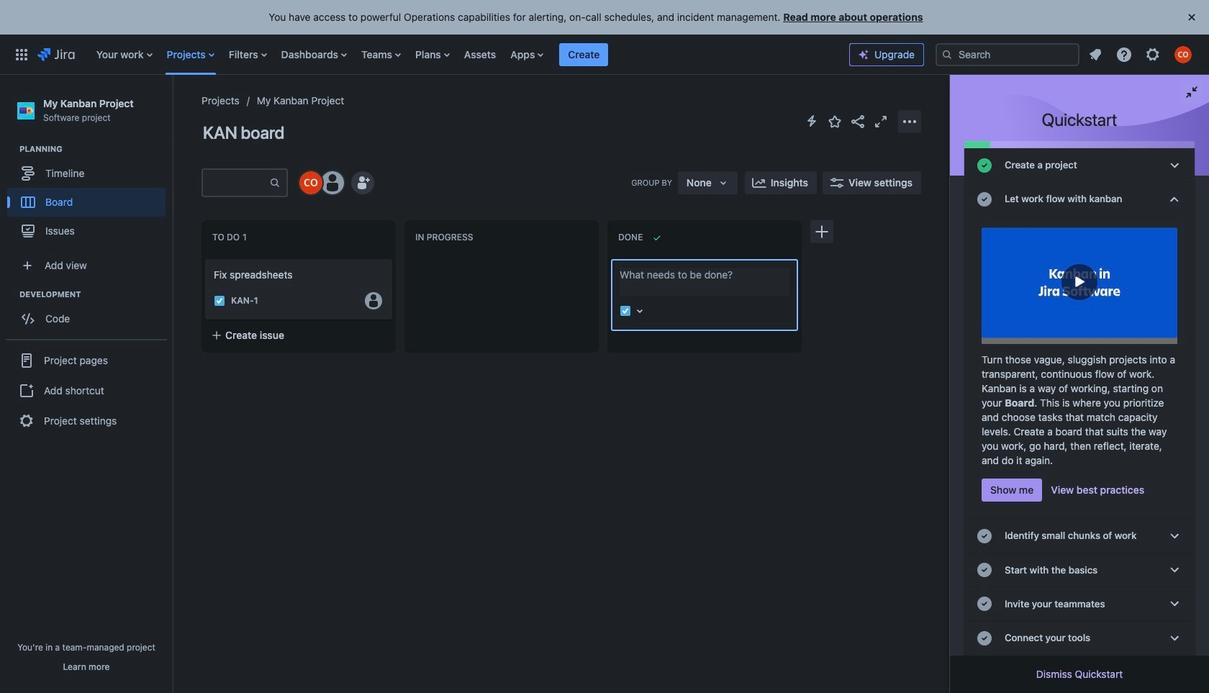 Task type: vqa. For each thing, say whether or not it's contained in the screenshot.
Unstar this space icon
no



Task type: describe. For each thing, give the bounding box(es) containing it.
automations menu button icon image
[[804, 112, 821, 130]]

development image
[[2, 286, 19, 303]]

minimize image
[[1184, 84, 1201, 101]]

1 checked image from the top
[[976, 157, 994, 174]]

chevron image for third checked icon from the bottom of the page
[[1167, 191, 1184, 208]]

2 vertical spatial group
[[6, 339, 167, 442]]

notifications image
[[1087, 46, 1105, 63]]

group for development icon on the left top of page
[[7, 289, 172, 338]]

primary element
[[9, 34, 850, 75]]

create column image
[[814, 223, 831, 241]]

play video image
[[1062, 264, 1098, 300]]

heading for planning image
[[19, 143, 172, 155]]

view settings image
[[829, 174, 846, 192]]

chevron image for 2nd checked image from the bottom of the page
[[1167, 528, 1184, 545]]

sidebar navigation image
[[157, 92, 189, 121]]

Search field
[[936, 43, 1080, 66]]

2 checked image from the top
[[976, 562, 994, 579]]

Search this board text field
[[203, 170, 269, 196]]

your profile and settings image
[[1175, 46, 1192, 63]]

help image
[[1116, 46, 1133, 63]]

sidebar element
[[0, 75, 173, 693]]

to do element
[[212, 232, 250, 243]]

task image
[[214, 295, 225, 307]]

the current issue type is task. press the 'space' key to change the issue type. image
[[617, 302, 649, 320]]

heading for development icon on the left top of page
[[19, 289, 172, 300]]

create issue image
[[195, 249, 212, 266]]

chevron image for third checked icon
[[1167, 630, 1184, 647]]



Task type: locate. For each thing, give the bounding box(es) containing it.
chevron image for 3rd checked image from the top
[[1167, 596, 1184, 613]]

list item inside list
[[559, 42, 609, 67]]

0 vertical spatial checked image
[[976, 157, 994, 174]]

2 heading from the top
[[19, 289, 172, 300]]

chevron image for first checked image from the top of the page
[[1167, 157, 1184, 174]]

star kan board image
[[827, 113, 844, 130]]

2 vertical spatial chevron image
[[1167, 630, 1184, 647]]

3 chevron image from the top
[[1167, 630, 1184, 647]]

2 chevron image from the top
[[1167, 562, 1184, 579]]

chevron image
[[1167, 157, 1184, 174], [1167, 562, 1184, 579], [1167, 596, 1184, 613]]

enter full screen image
[[873, 113, 890, 130]]

checked image
[[976, 157, 994, 174], [976, 528, 994, 545], [976, 596, 994, 613]]

group for planning image
[[7, 143, 172, 250]]

0 vertical spatial group
[[7, 143, 172, 250]]

None search field
[[936, 43, 1080, 66]]

2 vertical spatial chevron image
[[1167, 596, 1184, 613]]

progress bar
[[965, 141, 1195, 148]]

heading
[[19, 143, 172, 155], [19, 289, 172, 300]]

1 chevron image from the top
[[1167, 157, 1184, 174]]

3 checked image from the top
[[976, 630, 994, 647]]

What needs to be done? - Press the "Enter" key to submit or the "Escape" key to cancel. text field
[[620, 268, 790, 297]]

2 vertical spatial checked image
[[976, 596, 994, 613]]

dismiss image
[[1184, 9, 1201, 26]]

1 horizontal spatial list
[[1083, 41, 1201, 67]]

1 heading from the top
[[19, 143, 172, 155]]

1 checked image from the top
[[976, 191, 994, 208]]

planning image
[[2, 141, 19, 158]]

1 vertical spatial chevron image
[[1167, 562, 1184, 579]]

appswitcher icon image
[[13, 46, 30, 63]]

chevron image
[[1167, 191, 1184, 208], [1167, 528, 1184, 545], [1167, 630, 1184, 647]]

2 vertical spatial checked image
[[976, 630, 994, 647]]

3 checked image from the top
[[976, 596, 994, 613]]

settings image
[[1145, 46, 1162, 63]]

1 chevron image from the top
[[1167, 191, 1184, 208]]

chevron image for 2nd checked icon
[[1167, 562, 1184, 579]]

2 chevron image from the top
[[1167, 528, 1184, 545]]

1 vertical spatial chevron image
[[1167, 528, 1184, 545]]

jira image
[[37, 46, 75, 63], [37, 46, 75, 63]]

0 vertical spatial checked image
[[976, 191, 994, 208]]

video poster image
[[982, 222, 1178, 345]]

list
[[89, 34, 850, 75], [1083, 41, 1201, 67]]

1 vertical spatial checked image
[[976, 562, 994, 579]]

0 vertical spatial chevron image
[[1167, 191, 1184, 208]]

list item
[[559, 42, 609, 67]]

group
[[7, 143, 172, 250], [7, 289, 172, 338], [6, 339, 167, 442]]

1 vertical spatial group
[[7, 289, 172, 338]]

1 vertical spatial checked image
[[976, 528, 994, 545]]

0 vertical spatial chevron image
[[1167, 157, 1184, 174]]

3 chevron image from the top
[[1167, 596, 1184, 613]]

0 vertical spatial heading
[[19, 143, 172, 155]]

search image
[[942, 49, 953, 60]]

banner
[[0, 34, 1210, 75]]

checked image
[[976, 191, 994, 208], [976, 562, 994, 579], [976, 630, 994, 647]]

more image
[[902, 113, 919, 130]]

2 checked image from the top
[[976, 528, 994, 545]]

add people image
[[354, 174, 372, 192]]

1 vertical spatial heading
[[19, 289, 172, 300]]

0 horizontal spatial list
[[89, 34, 850, 75]]



